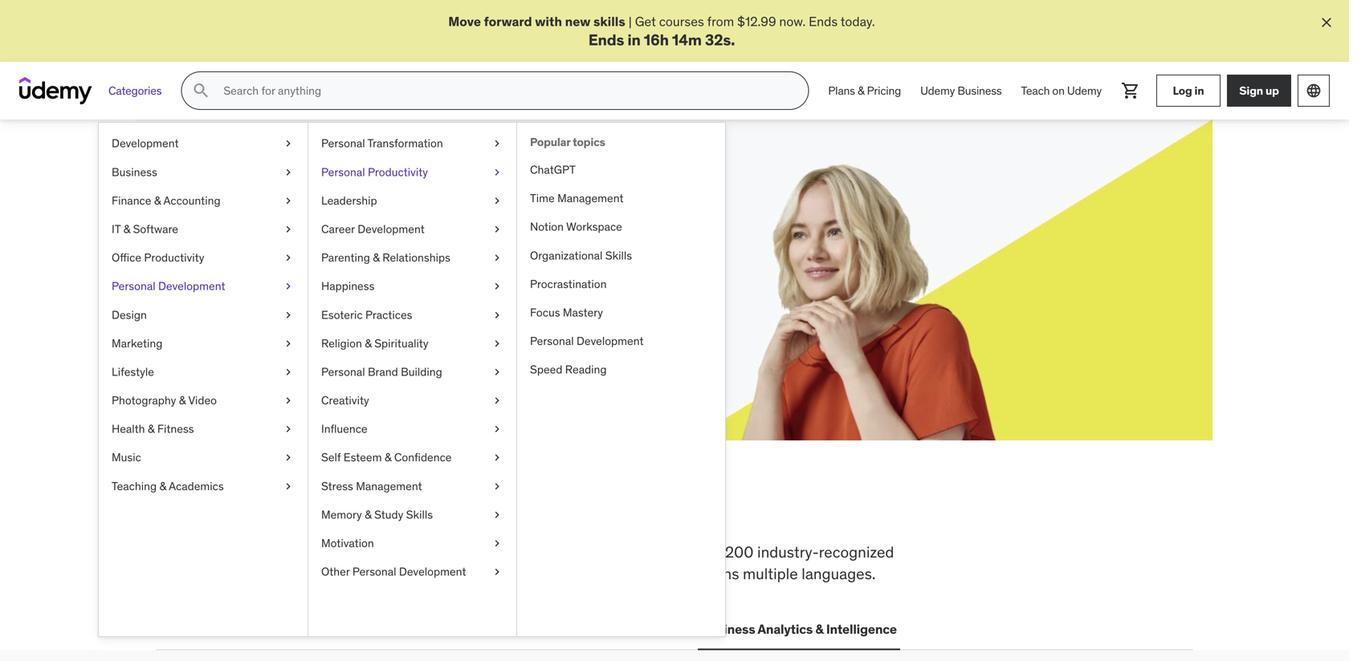Task type: describe. For each thing, give the bounding box(es) containing it.
certifications
[[302, 621, 384, 638]]

for for workplace
[[670, 543, 689, 562]]

leadership for leadership link
[[321, 193, 377, 208]]

finance & accounting
[[112, 193, 221, 208]]

development inside personal productivity element
[[577, 334, 644, 349]]

from
[[707, 13, 734, 30]]

speed
[[530, 363, 563, 377]]

business analytics & intelligence
[[701, 621, 897, 638]]

stress management link
[[308, 473, 516, 501]]

other
[[321, 565, 350, 580]]

brand
[[368, 365, 398, 379]]

with inside 'move forward with new skills | get courses from $12.99 now. ends today. ends in 16h 14m 32s .'
[[535, 13, 562, 30]]

development
[[577, 564, 666, 584]]

little
[[456, 229, 481, 246]]

accounting
[[163, 193, 221, 208]]

& for parenting & relationships
[[373, 251, 380, 265]]

categories
[[108, 83, 162, 98]]

for for your
[[421, 229, 437, 246]]

marketing link
[[99, 330, 308, 358]]

development link
[[99, 129, 308, 158]]

relationships
[[383, 251, 451, 265]]

happiness link
[[308, 272, 516, 301]]

notion workspace link
[[517, 213, 725, 242]]

development inside button
[[189, 621, 269, 638]]

management for time management
[[557, 191, 624, 206]]

career
[[321, 222, 355, 237]]

mastery
[[563, 306, 603, 320]]

office
[[112, 251, 141, 265]]

rounded
[[429, 564, 486, 584]]

.
[[731, 30, 735, 49]]

it for it certifications
[[288, 621, 299, 638]]

place
[[607, 490, 691, 532]]

communication
[[586, 621, 682, 638]]

& for it & software
[[123, 222, 130, 237]]

design
[[112, 308, 147, 322]]

Search for anything text field
[[220, 77, 789, 105]]

future
[[396, 190, 474, 223]]

religion
[[321, 336, 362, 351]]

it & software link
[[99, 215, 308, 244]]

xsmall image for parenting & relationships
[[491, 250, 504, 266]]

sign
[[1240, 83, 1263, 98]]

udemy business link
[[911, 72, 1012, 110]]

organizational
[[530, 248, 603, 263]]

xsmall image for design
[[282, 307, 295, 323]]

1 as from the left
[[440, 229, 453, 246]]

office productivity link
[[99, 244, 308, 272]]

& inside 'button'
[[816, 621, 824, 638]]

0 horizontal spatial your
[[260, 229, 285, 246]]

career development
[[321, 222, 425, 237]]

xsmall image for music
[[282, 450, 295, 466]]

religion & spirituality link
[[308, 330, 516, 358]]

finance
[[112, 193, 151, 208]]

now.
[[779, 13, 806, 30]]

today. inside the skills for your future expand your potential with a course for as little as $12.99. sale ends today.
[[317, 247, 352, 264]]

0 horizontal spatial ends
[[588, 30, 624, 49]]

religion & spirituality
[[321, 336, 429, 351]]

sign up
[[1240, 83, 1279, 98]]

xsmall image for personal development
[[282, 279, 295, 295]]

2 udemy from the left
[[1067, 83, 1102, 98]]

music
[[112, 451, 141, 465]]

plans
[[828, 83, 855, 98]]

in inside 'move forward with new skills | get courses from $12.99 now. ends today. ends in 16h 14m 32s .'
[[628, 30, 641, 49]]

industry-
[[757, 543, 819, 562]]

covering critical workplace skills to technical topics, including prep content for over 200 industry-recognized certifications, our catalog supports well-rounded professional development and spans multiple languages.
[[156, 543, 894, 584]]

need
[[422, 490, 500, 532]]

expand
[[214, 229, 257, 246]]

esoteric
[[321, 308, 363, 322]]

xsmall image for self esteem & confidence
[[491, 450, 504, 466]]

xsmall image for esoteric practices
[[491, 307, 504, 323]]

you
[[359, 490, 416, 532]]

software
[[133, 222, 178, 237]]

move
[[448, 13, 481, 30]]

leadership for leadership button
[[403, 621, 469, 638]]

professional
[[490, 564, 573, 584]]

plans & pricing link
[[819, 72, 911, 110]]

0 vertical spatial personal development link
[[99, 272, 308, 301]]

parenting
[[321, 251, 370, 265]]

personal productivity link
[[308, 158, 516, 187]]

web development button
[[156, 611, 272, 649]]

business link
[[99, 158, 308, 187]]

management for stress management
[[356, 479, 422, 494]]

log in
[[1173, 83, 1204, 98]]

topics,
[[464, 543, 509, 562]]

teach on udemy link
[[1012, 72, 1112, 110]]

speed reading link
[[517, 356, 725, 385]]

photography & video
[[112, 394, 217, 408]]

academics
[[169, 479, 224, 494]]

supports
[[332, 564, 392, 584]]

content
[[614, 543, 666, 562]]

over
[[692, 543, 722, 562]]

up
[[1266, 83, 1279, 98]]

and
[[670, 564, 695, 584]]

& for memory & study skills
[[365, 508, 372, 522]]

it & software
[[112, 222, 178, 237]]

video
[[188, 394, 217, 408]]

personal down religion
[[321, 365, 365, 379]]

creativity link
[[308, 387, 516, 415]]

xsmall image for health & fitness
[[282, 422, 295, 438]]

memory & study skills
[[321, 508, 433, 522]]

skills inside covering critical workplace skills to technical topics, including prep content for over 200 industry-recognized certifications, our catalog supports well-rounded professional development and spans multiple languages.
[[344, 543, 378, 562]]

potential
[[288, 229, 339, 246]]

1 horizontal spatial your
[[333, 190, 391, 223]]

finance & accounting link
[[99, 187, 308, 215]]

communication button
[[583, 611, 685, 649]]

speed reading
[[530, 363, 607, 377]]

notion workspace
[[530, 220, 622, 234]]

business analytics & intelligence button
[[698, 611, 900, 649]]

1 udemy from the left
[[921, 83, 955, 98]]

xsmall image for office productivity
[[282, 250, 295, 266]]

0 horizontal spatial for
[[290, 190, 328, 223]]

other personal development link
[[308, 558, 516, 587]]

self esteem & confidence
[[321, 451, 452, 465]]

our
[[252, 564, 274, 584]]

xsmall image for happiness
[[491, 279, 504, 295]]



Task type: vqa. For each thing, say whether or not it's contained in the screenshot.
Web Development button
yes



Task type: locate. For each thing, give the bounding box(es) containing it.
personal up the design
[[112, 279, 155, 294]]

xsmall image for other personal development
[[491, 565, 504, 580]]

1 horizontal spatial for
[[421, 229, 437, 246]]

0 horizontal spatial skills
[[214, 190, 286, 223]]

in
[[628, 30, 641, 49], [1195, 83, 1204, 98], [506, 490, 537, 532]]

xsmall image for leadership
[[491, 193, 504, 209]]

today. inside 'move forward with new skills | get courses from $12.99 now. ends today. ends in 16h 14m 32s .'
[[841, 13, 875, 30]]

skills inside the skills for your future expand your potential with a course for as little as $12.99. sale ends today.
[[214, 190, 286, 223]]

the
[[209, 490, 260, 532]]

xsmall image
[[282, 136, 295, 152], [282, 222, 295, 237], [282, 250, 295, 266], [282, 279, 295, 295], [282, 307, 295, 323], [282, 336, 295, 352], [282, 365, 295, 380], [491, 422, 504, 438], [491, 450, 504, 466], [491, 479, 504, 495]]

today. right now.
[[841, 13, 875, 30]]

personal development up reading
[[530, 334, 644, 349]]

udemy right pricing
[[921, 83, 955, 98]]

technical
[[399, 543, 460, 562]]

1 horizontal spatial leadership
[[403, 621, 469, 638]]

& down a
[[373, 251, 380, 265]]

&
[[858, 83, 865, 98], [154, 193, 161, 208], [123, 222, 130, 237], [373, 251, 380, 265], [365, 336, 372, 351], [179, 394, 186, 408], [148, 422, 155, 437], [385, 451, 392, 465], [159, 479, 166, 494], [365, 508, 372, 522], [816, 621, 824, 638]]

popular
[[530, 135, 570, 150]]

xsmall image inside it & software link
[[282, 222, 295, 237]]

business left teach
[[958, 83, 1002, 98]]

1 horizontal spatial udemy
[[1067, 83, 1102, 98]]

chatgpt link
[[517, 156, 725, 184]]

personal development for personal development link to the bottom
[[530, 334, 644, 349]]

sign up link
[[1227, 75, 1292, 107]]

xsmall image inside lifestyle link
[[282, 365, 295, 380]]

2 horizontal spatial business
[[958, 83, 1002, 98]]

health
[[112, 422, 145, 437]]

xsmall image for memory & study skills
[[491, 508, 504, 523]]

for up potential
[[290, 190, 328, 223]]

0 horizontal spatial personal development link
[[99, 272, 308, 301]]

xsmall image for creativity
[[491, 393, 504, 409]]

move forward with new skills | get courses from $12.99 now. ends today. ends in 16h 14m 32s .
[[448, 13, 875, 49]]

development down technical
[[399, 565, 466, 580]]

skills down stress management link
[[406, 508, 433, 522]]

xsmall image for career development
[[491, 222, 504, 237]]

& right finance
[[154, 193, 161, 208]]

1 vertical spatial productivity
[[144, 251, 204, 265]]

spirituality
[[374, 336, 429, 351]]

2 as from the left
[[484, 229, 498, 246]]

science
[[519, 621, 567, 638]]

0 vertical spatial leadership
[[321, 193, 377, 208]]

reading
[[565, 363, 607, 377]]

personal up personal productivity
[[321, 136, 365, 151]]

& up office
[[123, 222, 130, 237]]

1 vertical spatial leadership
[[403, 621, 469, 638]]

skills inside "link"
[[605, 248, 632, 263]]

1 vertical spatial skills
[[266, 490, 353, 532]]

2 vertical spatial business
[[701, 621, 755, 638]]

1 horizontal spatial personal development link
[[517, 327, 725, 356]]

0 horizontal spatial management
[[356, 479, 422, 494]]

data science
[[489, 621, 567, 638]]

1 horizontal spatial today.
[[841, 13, 875, 30]]

management up study
[[356, 479, 422, 494]]

personal development link
[[99, 272, 308, 301], [517, 327, 725, 356]]

esteem
[[344, 451, 382, 465]]

with left a
[[342, 229, 366, 246]]

course
[[379, 229, 418, 246]]

close image
[[1319, 14, 1335, 31]]

it left certifications
[[288, 621, 299, 638]]

1 horizontal spatial skills
[[406, 508, 433, 522]]

time management link
[[517, 184, 725, 213]]

0 vertical spatial personal development
[[112, 279, 225, 294]]

submit search image
[[191, 81, 211, 101]]

development down focus mastery link
[[577, 334, 644, 349]]

0 vertical spatial in
[[628, 30, 641, 49]]

xsmall image for development
[[282, 136, 295, 152]]

personal development down office productivity
[[112, 279, 225, 294]]

& for plans & pricing
[[858, 83, 865, 98]]

2 vertical spatial skills
[[344, 543, 378, 562]]

including
[[513, 543, 575, 562]]

1 vertical spatial personal development link
[[517, 327, 725, 356]]

1 horizontal spatial with
[[535, 13, 562, 30]]

health & fitness link
[[99, 415, 308, 444]]

0 vertical spatial skills
[[214, 190, 286, 223]]

xsmall image for personal transformation
[[491, 136, 504, 152]]

xsmall image for business
[[282, 164, 295, 180]]

& left study
[[365, 508, 372, 522]]

your up a
[[333, 190, 391, 223]]

productivity inside "link"
[[368, 165, 428, 179]]

xsmall image inside the personal transformation link
[[491, 136, 504, 152]]

1 horizontal spatial productivity
[[368, 165, 428, 179]]

productivity for personal productivity
[[368, 165, 428, 179]]

xsmall image inside motivation link
[[491, 536, 504, 552]]

xsmall image inside other personal development link
[[491, 565, 504, 580]]

0 vertical spatial business
[[958, 83, 1002, 98]]

1 vertical spatial management
[[356, 479, 422, 494]]

xsmall image inside marketing link
[[282, 336, 295, 352]]

development down categories dropdown button in the top of the page
[[112, 136, 179, 151]]

xsmall image for photography & video
[[282, 393, 295, 409]]

recognized
[[819, 543, 894, 562]]

it inside button
[[288, 621, 299, 638]]

leadership inside button
[[403, 621, 469, 638]]

today. down career
[[317, 247, 352, 264]]

business for business
[[112, 165, 157, 179]]

stress management
[[321, 479, 422, 494]]

skills up workplace
[[266, 490, 353, 532]]

xsmall image
[[491, 136, 504, 152], [282, 164, 295, 180], [491, 164, 504, 180], [282, 193, 295, 209], [491, 193, 504, 209], [491, 222, 504, 237], [491, 250, 504, 266], [491, 279, 504, 295], [491, 307, 504, 323], [491, 336, 504, 352], [491, 365, 504, 380], [282, 393, 295, 409], [491, 393, 504, 409], [282, 422, 295, 438], [282, 450, 295, 466], [282, 479, 295, 495], [491, 508, 504, 523], [491, 536, 504, 552], [491, 565, 504, 580]]

0 vertical spatial today.
[[841, 13, 875, 30]]

0 vertical spatial for
[[290, 190, 328, 223]]

16h 14m 32s
[[644, 30, 731, 49]]

procrastination
[[530, 277, 607, 291]]

xsmall image inside stress management link
[[491, 479, 504, 495]]

management inside personal productivity element
[[557, 191, 624, 206]]

covering
[[156, 543, 217, 562]]

1 horizontal spatial personal development
[[530, 334, 644, 349]]

skills inside 'move forward with new skills | get courses from $12.99 now. ends today. ends in 16h 14m 32s .'
[[594, 13, 625, 30]]

in up including
[[506, 490, 537, 532]]

plans & pricing
[[828, 83, 901, 98]]

2 vertical spatial for
[[670, 543, 689, 562]]

well-
[[396, 564, 429, 584]]

transformation
[[367, 136, 443, 151]]

for
[[290, 190, 328, 223], [421, 229, 437, 246], [670, 543, 689, 562]]

& for teaching & academics
[[159, 479, 166, 494]]

1 vertical spatial in
[[1195, 83, 1204, 98]]

topics
[[573, 135, 605, 150]]

photography & video link
[[99, 387, 308, 415]]

xsmall image inside office productivity link
[[282, 250, 295, 266]]

0 horizontal spatial productivity
[[144, 251, 204, 265]]

productivity for office productivity
[[144, 251, 204, 265]]

xsmall image inside photography & video link
[[282, 393, 295, 409]]

xsmall image inside development link
[[282, 136, 295, 152]]

it for it & software
[[112, 222, 121, 237]]

fitness
[[157, 422, 194, 437]]

xsmall image inside health & fitness 'link'
[[282, 422, 295, 438]]

career development link
[[308, 215, 516, 244]]

building
[[401, 365, 442, 379]]

udemy right on
[[1067, 83, 1102, 98]]

1 horizontal spatial as
[[484, 229, 498, 246]]

self esteem & confidence link
[[308, 444, 516, 473]]

0 horizontal spatial with
[[342, 229, 366, 246]]

udemy image
[[19, 77, 92, 105]]

xsmall image inside parenting & relationships link
[[491, 250, 504, 266]]

& for religion & spirituality
[[365, 336, 372, 351]]

200
[[725, 543, 754, 562]]

office productivity
[[112, 251, 204, 265]]

0 vertical spatial your
[[333, 190, 391, 223]]

it certifications button
[[285, 611, 387, 649]]

as right little
[[484, 229, 498, 246]]

development right web
[[189, 621, 269, 638]]

2 vertical spatial in
[[506, 490, 537, 532]]

0 horizontal spatial leadership
[[321, 193, 377, 208]]

motivation
[[321, 537, 374, 551]]

marketing
[[112, 336, 163, 351]]

with inside the skills for your future expand your potential with a course for as little as $12.99. sale ends today.
[[342, 229, 366, 246]]

business up finance
[[112, 165, 157, 179]]

on
[[1053, 83, 1065, 98]]

0 vertical spatial it
[[112, 222, 121, 237]]

& left video
[[179, 394, 186, 408]]

management up "workspace"
[[557, 191, 624, 206]]

focus mastery
[[530, 306, 603, 320]]

skills up expand
[[214, 190, 286, 223]]

0 horizontal spatial in
[[506, 490, 537, 532]]

your up sale
[[260, 229, 285, 246]]

leadership down "rounded"
[[403, 621, 469, 638]]

1 vertical spatial for
[[421, 229, 437, 246]]

2 horizontal spatial for
[[670, 543, 689, 562]]

web development
[[159, 621, 269, 638]]

& inside 'link'
[[148, 422, 155, 437]]

xsmall image for finance & accounting
[[282, 193, 295, 209]]

1 horizontal spatial management
[[557, 191, 624, 206]]

& right analytics
[[816, 621, 824, 638]]

popular topics
[[530, 135, 605, 150]]

xsmall image inside 'happiness' link
[[491, 279, 504, 295]]

personal development inside personal productivity element
[[530, 334, 644, 349]]

it up office
[[112, 222, 121, 237]]

for inside covering critical workplace skills to technical topics, including prep content for over 200 industry-recognized certifications, our catalog supports well-rounded professional development and spans multiple languages.
[[670, 543, 689, 562]]

xsmall image inside the personal productivity "link"
[[491, 164, 504, 180]]

xsmall image for personal productivity
[[491, 164, 504, 180]]

2 vertical spatial skills
[[406, 508, 433, 522]]

xsmall image for influence
[[491, 422, 504, 438]]

skills
[[594, 13, 625, 30], [266, 490, 353, 532], [344, 543, 378, 562]]

1 vertical spatial your
[[260, 229, 285, 246]]

xsmall image for lifestyle
[[282, 365, 295, 380]]

0 horizontal spatial as
[[440, 229, 453, 246]]

xsmall image inside personal brand building link
[[491, 365, 504, 380]]

& for finance & accounting
[[154, 193, 161, 208]]

0 vertical spatial productivity
[[368, 165, 428, 179]]

xsmall image inside religion & spirituality link
[[491, 336, 504, 352]]

personal development link down the '$12.99.'
[[99, 272, 308, 301]]

& for photography & video
[[179, 394, 186, 408]]

personal development for the top personal development link
[[112, 279, 225, 294]]

personal inside "link"
[[321, 165, 365, 179]]

skills down notion workspace link
[[605, 248, 632, 263]]

organizational skills link
[[517, 242, 725, 270]]

with left new
[[535, 13, 562, 30]]

organizational skills
[[530, 248, 632, 263]]

xsmall image for religion & spirituality
[[491, 336, 504, 352]]

1 horizontal spatial ends
[[809, 13, 838, 30]]

& right health on the left of page
[[148, 422, 155, 437]]

& right religion
[[365, 336, 372, 351]]

0 horizontal spatial udemy
[[921, 83, 955, 98]]

xsmall image for motivation
[[491, 536, 504, 552]]

xsmall image inside 'business' link
[[282, 164, 295, 180]]

xsmall image for marketing
[[282, 336, 295, 352]]

xsmall image inside 'esoteric practices' link
[[491, 307, 504, 323]]

xsmall image inside career development link
[[491, 222, 504, 237]]

skills left | on the top left of page
[[594, 13, 625, 30]]

personal development link up reading
[[517, 327, 725, 356]]

chatgpt
[[530, 163, 576, 177]]

health & fitness
[[112, 422, 194, 437]]

workspace
[[566, 220, 622, 234]]

leadership link
[[308, 187, 516, 215]]

in down | on the top left of page
[[628, 30, 641, 49]]

development down office productivity link
[[158, 279, 225, 294]]

intelligence
[[826, 621, 897, 638]]

languages.
[[802, 564, 876, 584]]

photography
[[112, 394, 176, 408]]

personal productivity
[[321, 165, 428, 179]]

xsmall image for it & software
[[282, 222, 295, 237]]

xsmall image inside creativity link
[[491, 393, 504, 409]]

& right plans
[[858, 83, 865, 98]]

for up and
[[670, 543, 689, 562]]

business inside 'button'
[[701, 621, 755, 638]]

1 vertical spatial today.
[[317, 247, 352, 264]]

1 vertical spatial with
[[342, 229, 366, 246]]

& for health & fitness
[[148, 422, 155, 437]]

1 horizontal spatial it
[[288, 621, 299, 638]]

lifestyle
[[112, 365, 154, 379]]

0 horizontal spatial it
[[112, 222, 121, 237]]

it certifications
[[288, 621, 384, 638]]

data
[[489, 621, 517, 638]]

personal up speed
[[530, 334, 574, 349]]

productivity down software
[[144, 251, 204, 265]]

teach on udemy
[[1021, 83, 1102, 98]]

personal transformation
[[321, 136, 443, 151]]

xsmall image inside music link
[[282, 450, 295, 466]]

xsmall image for teaching & academics
[[282, 479, 295, 495]]

1 horizontal spatial business
[[701, 621, 755, 638]]

business for business analytics & intelligence
[[701, 621, 755, 638]]

personal down the personal transformation
[[321, 165, 365, 179]]

leadership button
[[400, 611, 472, 649]]

$12.99.
[[214, 247, 255, 264]]

personal down to
[[353, 565, 396, 580]]

as
[[440, 229, 453, 246], [484, 229, 498, 246]]

as left little
[[440, 229, 453, 246]]

xsmall image inside teaching & academics link
[[282, 479, 295, 495]]

0 vertical spatial skills
[[594, 13, 625, 30]]

& right teaching
[[159, 479, 166, 494]]

personal productivity element
[[516, 123, 725, 637]]

productivity down transformation
[[368, 165, 428, 179]]

to
[[381, 543, 395, 562]]

1 vertical spatial skills
[[605, 248, 632, 263]]

ends right now.
[[809, 13, 838, 30]]

business down spans
[[701, 621, 755, 638]]

xsmall image for personal brand building
[[491, 365, 504, 380]]

2 horizontal spatial skills
[[605, 248, 632, 263]]

1 vertical spatial personal development
[[530, 334, 644, 349]]

1 horizontal spatial in
[[628, 30, 641, 49]]

skills
[[214, 190, 286, 223], [605, 248, 632, 263], [406, 508, 433, 522]]

1 vertical spatial it
[[288, 621, 299, 638]]

0 vertical spatial with
[[535, 13, 562, 30]]

leadership up career
[[321, 193, 377, 208]]

forward
[[484, 13, 532, 30]]

0 horizontal spatial personal development
[[112, 279, 225, 294]]

productivity
[[368, 165, 428, 179], [144, 251, 204, 265]]

xsmall image inside design "link"
[[282, 307, 295, 323]]

for up relationships
[[421, 229, 437, 246]]

personal brand building
[[321, 365, 442, 379]]

xsmall image inside leadership link
[[491, 193, 504, 209]]

xsmall image for stress management
[[491, 479, 504, 495]]

xsmall image inside finance & accounting link
[[282, 193, 295, 209]]

skills up supports
[[344, 543, 378, 562]]

influence
[[321, 422, 368, 437]]

development
[[112, 136, 179, 151], [358, 222, 425, 237], [158, 279, 225, 294], [577, 334, 644, 349], [399, 565, 466, 580], [189, 621, 269, 638]]

& right the esteem
[[385, 451, 392, 465]]

0 horizontal spatial today.
[[317, 247, 352, 264]]

development up parenting & relationships
[[358, 222, 425, 237]]

in right log
[[1195, 83, 1204, 98]]

2 horizontal spatial in
[[1195, 83, 1204, 98]]

teaching & academics
[[112, 479, 224, 494]]

1 vertical spatial business
[[112, 165, 157, 179]]

shopping cart with 0 items image
[[1121, 81, 1141, 101]]

xsmall image inside self esteem & confidence link
[[491, 450, 504, 466]]

ends
[[809, 13, 838, 30], [588, 30, 624, 49]]

0 vertical spatial management
[[557, 191, 624, 206]]

ends down new
[[588, 30, 624, 49]]

certifications,
[[156, 564, 248, 584]]

choose a language image
[[1306, 83, 1322, 99]]

xsmall image inside "memory & study skills" link
[[491, 508, 504, 523]]

personal transformation link
[[308, 129, 516, 158]]

0 horizontal spatial business
[[112, 165, 157, 179]]

xsmall image inside influence link
[[491, 422, 504, 438]]

your
[[333, 190, 391, 223], [260, 229, 285, 246]]



